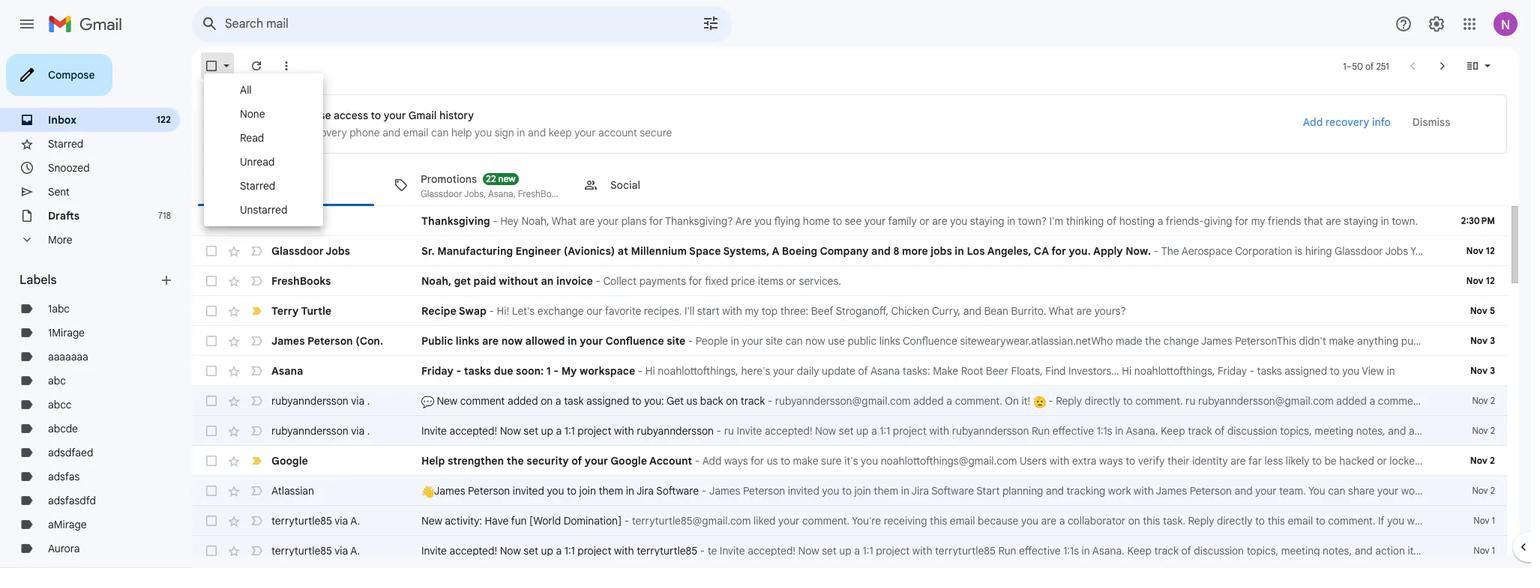 Task type: vqa. For each thing, say whether or not it's contained in the screenshot.
4th 2 from the bottom
yes



Task type: describe. For each thing, give the bounding box(es) containing it.
angeles,
[[987, 244, 1031, 258]]

64 ͏ from the left
[[1011, 274, 1013, 288]]

29 ͏ from the left
[[916, 274, 919, 288]]

26 ͏ from the left
[[908, 274, 911, 288]]

with down new comment added on a task assigned to you: get us back on track
[[614, 424, 634, 438]]

verify
[[1138, 454, 1165, 468]]

2 them from the left
[[874, 484, 898, 498]]

terryturtle85 via a. for invite accepted! now set up a 1:1 project with terryturtle85
[[271, 544, 360, 558]]

14 ͏ from the left
[[876, 274, 879, 288]]

atlassian
[[271, 484, 314, 498]]

more
[[902, 244, 928, 258]]

history
[[439, 109, 474, 122]]

25 ͏ from the left
[[906, 274, 908, 288]]

turtle
[[301, 304, 331, 318]]

asana,
[[488, 188, 516, 199]]

on right back
[[726, 394, 738, 408]]

with down domination]
[[614, 544, 634, 558]]

1 confluence from the left
[[605, 334, 664, 348]]

you up los
[[950, 214, 967, 228]]

are
[[735, 214, 752, 228]]

domination]
[[564, 514, 622, 528]]

notes, for i
[[1356, 424, 1385, 438]]

you left view
[[1342, 364, 1360, 378]]

strengthen
[[448, 454, 504, 468]]

nov 2 for james peterson invited you to join them in jira software start planning and tracking work with james peterson and your team. you can share your work and view what your tea
[[1472, 485, 1495, 496]]

1:1s for terryturtle85
[[1063, 544, 1079, 558]]

you right if
[[1387, 514, 1405, 528]]

rubyanndersson down the james peterson (con.
[[271, 394, 348, 408]]

inbox
[[48, 113, 76, 127]]

3 for hi noahlottofthings, here's your daily update of asana tasks: make root beer floats, find investors… hi noahlottofthings, friday - tasks assigned to you view in
[[1490, 365, 1495, 376]]

topics, for i
[[1280, 424, 1312, 438]]

1 horizontal spatial reply
[[1188, 514, 1214, 528]]

in down help strengthen the security of your google account - add ways for us to make sure it's you noahlottofthings@gmail.com users with extra ways to verify their identity are far less likely to be hacked or locked out.a
[[901, 484, 909, 498]]

older image
[[1435, 58, 1450, 73]]

1 horizontal spatial email
[[950, 514, 975, 528]]

primary tab
[[192, 164, 380, 206]]

46 ͏ from the left
[[962, 274, 965, 288]]

2 software from the left
[[931, 484, 974, 498]]

1 horizontal spatial asana
[[870, 364, 900, 378]]

nov 5
[[1470, 305, 1495, 316]]

nov inside invite accepted! now set up a 1:1 project with rubyanndersson - ru invite accepted! now set up a 1:1 project with rubyanndersson run effective 1:1s in asana. keep track of discussion topics, meeting notes, and action items i nov 2
[[1472, 425, 1488, 436]]

in right commentview
[[1448, 394, 1456, 408]]

back
[[700, 394, 723, 408]]

1 staying from the left
[[970, 214, 1004, 228]]

james down terry at left bottom
[[271, 334, 305, 348]]

accepted! up strengthen
[[449, 424, 497, 438]]

sent
[[48, 185, 70, 199]]

team.
[[1279, 484, 1306, 498]]

effective for rubyanndersson
[[1053, 424, 1094, 438]]

0 horizontal spatial make
[[793, 454, 818, 468]]

more button
[[0, 228, 180, 252]]

keep for terryturtle85
[[1127, 544, 1152, 558]]

2 horizontal spatial glassdoor
[[611, 188, 653, 199]]

251
[[1376, 60, 1389, 72]]

10 ͏ from the left
[[865, 274, 868, 288]]

change
[[1164, 334, 1199, 348]]

rubyanndersson via . for ru invite accepted! now set up a 1:1 project with rubyanndersson run effective 1:1s in asana. keep track of discussion topics, meeting notes, and action items i
[[271, 424, 370, 438]]

0 horizontal spatial read
[[240, 131, 264, 145]]

rubyanndersson down get
[[637, 424, 714, 438]]

0 vertical spatial track
[[741, 394, 765, 408]]

accepted! down liked
[[748, 544, 795, 558]]

account
[[649, 454, 692, 468]]

33 ͏ from the left
[[927, 274, 930, 288]]

more
[[48, 233, 72, 247]]

62 ͏ from the left
[[1005, 274, 1008, 288]]

you.
[[1069, 244, 1091, 258]]

dismiss button
[[1401, 109, 1461, 136]]

39 ͏ from the left
[[943, 274, 946, 288]]

1 this from the left
[[930, 514, 947, 528]]

none
[[240, 107, 265, 121]]

16 ͏ from the left
[[882, 274, 884, 288]]

run for rubyanndersson
[[1032, 424, 1050, 438]]

a. for invite accepted! now set up a 1:1 project with terryturtle85
[[350, 544, 360, 558]]

promotions, 22 new messages, tab
[[382, 164, 653, 206]]

nov for atlassian
[[1472, 485, 1488, 496]]

toggle split pane mode image
[[1465, 58, 1480, 73]]

27 ͏ from the left
[[911, 274, 914, 288]]

17 ͏ from the left
[[884, 274, 887, 288]]

be
[[1324, 454, 1337, 468]]

are down hi!
[[482, 334, 499, 348]]

add inside button
[[1303, 115, 1323, 129]]

with down verify
[[1134, 484, 1154, 498]]

nov for asana
[[1470, 365, 1488, 376]]

21 ͏ from the left
[[895, 274, 898, 288]]

72 ͏ from the left
[[1032, 274, 1035, 288]]

action for i
[[1409, 424, 1438, 438]]

of down task.
[[1181, 544, 1191, 558]]

notes, for in
[[1323, 544, 1352, 558]]

1 ways from the left
[[724, 454, 748, 468]]

new comment added on a task assigned to you: get us back on track
[[434, 394, 765, 408]]

added for rubyanndersson@gmail.com
[[913, 394, 944, 408]]

1 vertical spatial add
[[702, 454, 722, 468]]

of right 50 on the top of the page
[[1365, 60, 1374, 72]]

1 down what
[[1492, 515, 1495, 526]]

my
[[561, 364, 577, 378]]

1 google from the left
[[271, 454, 308, 468]]

rubyanndersson up 'atlassian'
[[271, 424, 348, 438]]

snoozed link
[[48, 161, 90, 175]]

to down made
[[1123, 394, 1133, 408]]

2 ͏ from the left
[[844, 274, 847, 288]]

your left team.
[[1255, 484, 1277, 498]]

to left view
[[1330, 364, 1340, 378]]

55 ͏ from the left
[[986, 274, 989, 288]]

. for rubyanndersson@gmail.com added a comment. on it!
[[367, 394, 370, 408]]

42 ͏ from the left
[[951, 274, 954, 288]]

your left "daily"
[[773, 364, 794, 378]]

0 horizontal spatial the
[[507, 454, 524, 468]]

2 inside invite accepted! now set up a 1:1 project with rubyanndersson - ru invite accepted! now set up a 1:1 project with rubyanndersson run effective 1:1s in asana. keep track of discussion topics, meeting notes, and action items i nov 2
[[1490, 425, 1495, 436]]

our
[[586, 304, 603, 318]]

your left the tea
[[1497, 484, 1519, 498]]

31 ͏ from the left
[[922, 274, 925, 288]]

8 ͏ from the left
[[860, 274, 863, 288]]

adsfasdfd
[[48, 494, 96, 508]]

1:1 down you're
[[863, 544, 873, 558]]

11 row from the top
[[192, 506, 1512, 536]]

0 horizontal spatial asana
[[271, 364, 303, 378]]

of up identity
[[1215, 424, 1225, 438]]

unread
[[240, 155, 275, 169]]

friends-
[[1166, 214, 1204, 228]]

advanced search options image
[[696, 8, 726, 38]]

nov for google
[[1470, 455, 1488, 466]]

can for site
[[785, 334, 803, 348]]

liked
[[754, 514, 776, 528]]

adsdfaed link
[[48, 446, 93, 460]]

1 horizontal spatial assigned
[[1285, 364, 1327, 378]]

abcde link
[[48, 422, 78, 436]]

row containing asana
[[192, 356, 1507, 386]]

50 ͏ from the left
[[973, 274, 976, 288]]

0 horizontal spatial directly
[[1085, 394, 1120, 408]]

you down "planning"
[[1021, 514, 1038, 528]]

run for terryturtle85
[[998, 544, 1016, 558]]

nov for terryturtle85 via a.
[[1474, 515, 1489, 526]]

41 ͏ from the left
[[949, 274, 951, 288]]

0 horizontal spatial or
[[786, 274, 796, 288]]

project down you're
[[876, 544, 910, 558]]

0 vertical spatial ru
[[1186, 394, 1195, 408]]

- left te
[[700, 544, 705, 558]]

with right start on the left
[[722, 304, 742, 318]]

53 ͏ from the left
[[981, 274, 984, 288]]

23 ͏ from the left
[[900, 274, 903, 288]]

3 added from the left
[[1336, 394, 1367, 408]]

- reply directly to comment. ru rubyanndersson@gmail.com added a commentview in asana taskget 
[[1046, 394, 1531, 408]]

- rubyanndersson@gmail.com added a comment. on it!
[[765, 394, 1033, 408]]

refresh image
[[249, 58, 264, 73]]

glassdoor for glassdoor jobs
[[271, 244, 324, 258]]

56 ͏ from the left
[[989, 274, 992, 288]]

1 ͏ from the left
[[841, 274, 844, 288]]

nov for terry turtle
[[1470, 305, 1488, 316]]

are up jobs
[[932, 214, 947, 228]]

of left "hosting"
[[1107, 214, 1117, 228]]

1:1 down task
[[564, 424, 575, 438]]

[world
[[529, 514, 561, 528]]

engineer
[[516, 244, 561, 258]]

9 ͏ from the left
[[863, 274, 865, 288]]

ican
[[271, 214, 293, 228]]

0 horizontal spatial my
[[745, 304, 759, 318]]

4 2 from the top
[[1490, 485, 1495, 496]]

2 this from the left
[[1143, 514, 1160, 528]]

19 ͏ from the left
[[890, 274, 892, 288]]

your right share
[[1377, 484, 1399, 498]]

commentview
[[1378, 394, 1445, 408]]

phone
[[350, 126, 380, 139]]

5 ͏ from the left
[[852, 274, 855, 288]]

you down security
[[547, 484, 564, 498]]

2 links from the left
[[879, 334, 900, 348]]

in left los
[[955, 244, 964, 258]]

start
[[697, 304, 720, 318]]

2 invited from the left
[[788, 484, 819, 498]]

row containing freshbooks
[[192, 266, 1507, 296]]

61 ͏ from the left
[[1002, 274, 1005, 288]]

with left extra
[[1049, 454, 1069, 468]]

0 horizontal spatial us
[[686, 394, 698, 408]]

nov for james peterson (con.
[[1470, 335, 1488, 346]]

15 ͏ from the left
[[879, 274, 882, 288]]

- down back
[[717, 424, 721, 438]]

57 ͏ from the left
[[992, 274, 994, 288]]

0 vertical spatial items
[[758, 274, 784, 288]]

identity
[[1192, 454, 1228, 468]]

1mirage
[[48, 326, 85, 340]]

start
[[976, 484, 1000, 498]]

32 ͏ from the left
[[925, 274, 927, 288]]

accepted! down the activity:
[[449, 544, 497, 558]]

it's
[[844, 454, 858, 468]]

glassdoor jobs
[[271, 244, 350, 258]]

35 ͏ from the left
[[933, 274, 935, 288]]

63 ͏ from the left
[[1008, 274, 1011, 288]]

3 this from the left
[[1268, 514, 1285, 528]]

company
[[820, 244, 869, 258]]

invite right te
[[720, 544, 745, 558]]

asana. for terryturtle85
[[1092, 544, 1125, 558]]

1 noahlottofthings, from the left
[[658, 364, 739, 378]]

row containing terry turtle
[[192, 296, 1507, 326]]

are left yours?
[[1076, 304, 1092, 318]]

access
[[334, 109, 368, 122]]

of right security
[[572, 454, 582, 468]]

54 ͏ from the left
[[984, 274, 986, 288]]

freshbooks
[[271, 274, 331, 288]]

75 ͏ from the left
[[1040, 274, 1043, 288]]

main content containing all
[[192, 48, 1531, 568]]

nov 3 for people in your site can now use public links confluence sitewearywear.atlassian.netwho made the change james petersonthis didn't make anything public on its own
[[1470, 335, 1495, 346]]

comment. left if
[[1328, 514, 1376, 528]]

via for new activity: have fun [world domination]
[[335, 514, 348, 528]]

millennium
[[631, 244, 687, 258]]

(avionics)
[[564, 244, 615, 258]]

58 ͏ from the left
[[994, 274, 997, 288]]

1 horizontal spatial what
[[1049, 304, 1074, 318]]

add recovery info button
[[1293, 109, 1401, 136]]

in left town?
[[1007, 214, 1015, 228]]

via for invite accepted! now set up a 1:1 project with rubyanndersson
[[351, 424, 365, 438]]

Search mail text field
[[225, 16, 660, 31]]

1 2 from the top
[[1490, 395, 1495, 406]]

to left be
[[1312, 454, 1322, 468]]

51 ͏ from the left
[[976, 274, 978, 288]]

public
[[421, 334, 453, 348]]

2 horizontal spatial or
[[1377, 454, 1387, 468]]

peterson up liked
[[743, 484, 785, 498]]

71 ͏ from the left
[[1029, 274, 1032, 288]]

2 nov 1 from the top
[[1474, 545, 1495, 556]]

project down domination]
[[578, 544, 611, 558]]

and left the keep
[[528, 126, 546, 139]]

los
[[967, 244, 985, 258]]

your down our
[[580, 334, 603, 348]]

labels navigation
[[0, 48, 192, 568]]

💬 image
[[421, 396, 434, 408]]

inbox tip region
[[204, 94, 1507, 154]]

4 ͏ from the left
[[849, 274, 852, 288]]

1 jira from the left
[[636, 484, 654, 498]]

1 them from the left
[[599, 484, 623, 498]]

1 right soon:
[[546, 364, 551, 378]]

email inside you could lose access to your gmail history adding a recovery phone and email can help you sign in and keep your account secure
[[403, 126, 429, 139]]

a down view
[[1370, 394, 1375, 408]]

you inside you could lose access to your gmail history adding a recovery phone and email can help you sign in and keep your account secure
[[260, 109, 278, 122]]

systems,
[[723, 244, 770, 258]]

sent link
[[48, 185, 70, 199]]

0 vertical spatial the
[[1145, 334, 1161, 348]]

13 ͏ from the left
[[873, 274, 876, 288]]

nov left the "set"
[[1474, 545, 1489, 556]]

bean
[[984, 304, 1008, 318]]

and right phone
[[382, 126, 401, 139]]

2 ways from the left
[[1099, 454, 1123, 468]]

three:
[[780, 304, 808, 318]]

ican read
[[271, 214, 322, 228]]

because
[[978, 514, 1019, 528]]

labels
[[19, 273, 57, 288]]

keep
[[549, 126, 572, 139]]

- up comment
[[456, 364, 461, 378]]

2 vertical spatial can
[[1328, 484, 1346, 498]]

without
[[499, 274, 538, 288]]

1abc
[[48, 302, 70, 316]]

can for email
[[431, 126, 449, 139]]

favorite
[[605, 304, 641, 318]]

primary
[[231, 178, 270, 192]]

1 horizontal spatial or
[[919, 214, 929, 228]]

comment. up verify
[[1135, 394, 1183, 408]]

main menu image
[[18, 15, 36, 33]]

in inside you could lose access to your gmail history adding a recovery phone and email can help you sign in and keep your account secure
[[517, 126, 525, 139]]

info
[[1372, 115, 1391, 129]]

47 ͏ from the left
[[965, 274, 968, 288]]

read inside row
[[296, 214, 322, 228]]

1 left the "set"
[[1492, 545, 1495, 556]]

1abc link
[[48, 302, 70, 316]]

peterson up have
[[468, 484, 510, 498]]

track for terryturtle85
[[1154, 544, 1179, 558]]

in down 'collaborator'
[[1082, 544, 1090, 558]]

74 ͏ from the left
[[1037, 274, 1040, 288]]

tracking
[[1067, 484, 1105, 498]]

your right see
[[865, 214, 886, 228]]

to inside you could lose access to your gmail history adding a recovery phone and email can help you sign in and keep your account secure
[[371, 109, 381, 122]]

38 ͏ from the left
[[941, 274, 943, 288]]

out.a
[[1424, 454, 1449, 468]]

invoice
[[556, 274, 593, 288]]

thinking
[[1066, 214, 1104, 228]]

in left "town."
[[1381, 214, 1389, 228]]

your right the keep
[[575, 126, 596, 139]]

see
[[845, 214, 862, 228]]

terry turtle
[[271, 304, 331, 318]]

adsfas
[[48, 470, 80, 484]]

718
[[158, 210, 171, 221]]

to left stop in the right bottom of the page
[[1433, 514, 1442, 528]]

abcc
[[48, 398, 72, 412]]

28 ͏ from the left
[[914, 274, 916, 288]]

2 noahlottofthings, from the left
[[1134, 364, 1215, 378]]

invite down the activity:
[[421, 544, 447, 558]]

nov left taskget
[[1472, 395, 1488, 406]]

68 ͏ from the left
[[1021, 274, 1024, 288]]

james up task.
[[1156, 484, 1187, 498]]

row containing atlassian
[[192, 476, 1531, 506]]

invite down here's
[[737, 424, 762, 438]]

help
[[421, 454, 445, 468]]

1 horizontal spatial make
[[1329, 334, 1355, 348]]

24 ͏ from the left
[[903, 274, 906, 288]]

66 ͏ from the left
[[1016, 274, 1019, 288]]

family
[[888, 214, 917, 228]]

1 links from the left
[[456, 334, 479, 348]]

22
[[486, 173, 496, 184]]

set
[[1499, 544, 1514, 558]]

nov 3 for hi noahlottofthings, here's your daily update of asana tasks: make root beer floats, find investors… hi noahlottofthings, friday - tasks assigned to you view in
[[1470, 365, 1495, 376]]

and left 8
[[871, 244, 891, 258]]

2 horizontal spatial asana
[[1458, 394, 1488, 408]]

a. for new activity: have fun [world domination]
[[350, 514, 360, 528]]

your up here's
[[742, 334, 763, 348]]

22 ͏ from the left
[[898, 274, 900, 288]]

and left tracking
[[1046, 484, 1064, 498]]

now.
[[1126, 244, 1151, 258]]

comment. down root
[[955, 394, 1002, 408]]

manufacturing
[[437, 244, 513, 258]]

beer
[[986, 364, 1008, 378]]

1 vertical spatial directly
[[1217, 514, 1253, 528]]

a left task
[[555, 394, 561, 408]]

to down far
[[1255, 514, 1265, 528]]

1 vertical spatial noah,
[[421, 274, 451, 288]]

far
[[1248, 454, 1262, 468]]

2 horizontal spatial email
[[1288, 514, 1313, 528]]

top
[[762, 304, 778, 318]]

nov 2 for add ways for us to make sure it's you noahlottofthings@gmail.com users with extra ways to verify their identity are far less likely to be hacked or locked out.a
[[1470, 455, 1495, 466]]

🫡 image
[[1033, 396, 1046, 408]]

73 ͏ from the left
[[1035, 274, 1037, 288]]

- left hi!
[[489, 304, 494, 318]]

a down the - rubyanndersson@gmail.com added a comment. on it!
[[871, 424, 877, 438]]

here's
[[741, 364, 770, 378]]

keep for rubyanndersson
[[1161, 424, 1185, 438]]

asana. for rubyanndersson
[[1126, 424, 1158, 438]]

0 vertical spatial what
[[552, 214, 577, 228]]

recovery inside button
[[1326, 115, 1369, 129]]

to left sure
[[780, 454, 790, 468]]

1 vertical spatial ru
[[724, 424, 734, 438]]



Task type: locate. For each thing, give the bounding box(es) containing it.
snoozed
[[48, 161, 90, 175]]

of right update
[[858, 364, 868, 378]]

0 horizontal spatial reply
[[1056, 394, 1082, 408]]

secure
[[640, 126, 672, 139]]

1 added from the left
[[508, 394, 538, 408]]

2 now from the left
[[806, 334, 825, 348]]

2 . from the top
[[367, 424, 370, 438]]

my
[[1251, 214, 1265, 228], [745, 304, 759, 318]]

topics,
[[1280, 424, 1312, 438], [1247, 544, 1278, 558]]

soon:
[[516, 364, 544, 378]]

task
[[564, 394, 584, 408]]

1 horizontal spatial noah,
[[521, 214, 549, 228]]

1 vertical spatial effective
[[1019, 544, 1061, 558]]

12 ͏ from the left
[[871, 274, 873, 288]]

row containing glassdoor jobs
[[192, 236, 1507, 266]]

0 horizontal spatial add
[[702, 454, 722, 468]]

taskget
[[1490, 394, 1529, 408]]

1 vertical spatial .
[[367, 424, 370, 438]]

- right account
[[695, 454, 700, 468]]

that
[[1304, 214, 1323, 228]]

nov up what
[[1470, 455, 1488, 466]]

now
[[500, 424, 521, 438], [815, 424, 836, 438], [500, 544, 521, 558], [798, 544, 819, 558]]

1 horizontal spatial software
[[931, 484, 974, 498]]

discussion for i
[[1227, 424, 1277, 438]]

reply right task.
[[1188, 514, 1214, 528]]

items down want
[[1408, 544, 1433, 558]]

new activity: have fun [world domination] - terryturtle85@gmail.com liked your comment. you're receiving this email because you are a collaborator on this task. reply directly to this email to comment. if you want to stop receiving
[[421, 514, 1512, 528]]

1 rubyanndersson via . from the top
[[271, 394, 370, 408]]

invite down 💬 image
[[421, 424, 447, 438]]

1 horizontal spatial added
[[913, 394, 944, 408]]

home
[[803, 214, 830, 228]]

can inside you could lose access to your gmail history adding a recovery phone and email can help you sign in and keep your account secure
[[431, 126, 449, 139]]

and
[[382, 126, 401, 139], [528, 126, 546, 139], [871, 244, 891, 258], [963, 304, 981, 318], [1388, 424, 1406, 438], [1046, 484, 1064, 498], [1235, 484, 1253, 498], [1427, 484, 1445, 498], [1355, 544, 1373, 558]]

meeting up be
[[1315, 424, 1353, 438]]

your left plans
[[597, 214, 619, 228]]

assigned down didn't
[[1285, 364, 1327, 378]]

accepted! down "daily"
[[765, 424, 812, 438]]

2 public from the left
[[1401, 334, 1430, 348]]

0 horizontal spatial assigned
[[586, 394, 629, 408]]

0 horizontal spatial ways
[[724, 454, 748, 468]]

are left far
[[1231, 454, 1246, 468]]

1 horizontal spatial ways
[[1099, 454, 1123, 468]]

recovery inside you could lose access to your gmail history adding a recovery phone and email can help you sign in and keep your account secure
[[305, 126, 347, 139]]

james up terryturtle85@gmail.com
[[709, 484, 740, 498]]

search mail image
[[196, 10, 223, 37]]

noah, left the get
[[421, 274, 451, 288]]

59 ͏ from the left
[[997, 274, 1000, 288]]

meeting for in
[[1281, 544, 1320, 558]]

0 horizontal spatial noah,
[[421, 274, 451, 288]]

1 horizontal spatial run
[[1032, 424, 1050, 438]]

meeting for i
[[1315, 424, 1353, 438]]

glassdoor up plans
[[611, 188, 653, 199]]

0 horizontal spatial staying
[[970, 214, 1004, 228]]

comment.
[[955, 394, 1002, 408], [1135, 394, 1183, 408], [802, 514, 850, 528], [1328, 514, 1376, 528]]

beef
[[811, 304, 833, 318]]

more image
[[279, 58, 294, 73]]

rubyanndersson down the on
[[952, 424, 1029, 438]]

1 horizontal spatial join
[[854, 484, 871, 498]]

2 work from the left
[[1401, 484, 1424, 498]]

2 staying from the left
[[1344, 214, 1378, 228]]

1 horizontal spatial google
[[610, 454, 647, 468]]

security
[[527, 454, 569, 468]]

9 row from the top
[[192, 446, 1507, 476]]

social tab
[[571, 164, 760, 206]]

jobs
[[931, 244, 952, 258]]

new for new activity: have fun [world domination] - terryturtle85@gmail.com liked your comment. you're receiving this email because you are a collaborator on this task. reply directly to this email to comment. if you want to stop receiving
[[421, 514, 442, 528]]

tab list containing promotions
[[192, 164, 1519, 206]]

you inside row
[[1308, 484, 1325, 498]]

0 vertical spatial effective
[[1053, 424, 1094, 438]]

flying
[[774, 214, 800, 228]]

2 row from the top
[[192, 236, 1507, 266]]

noah, get paid without an invoice - collect payments for fixed price items or services. ͏ ͏ ͏ ͏ ͏ ͏ ͏ ͏ ͏ ͏ ͏ ͏ ͏ ͏ ͏ ͏ ͏ ͏ ͏ ͏ ͏ ͏ ͏ ͏ ͏ ͏ ͏ ͏ ͏ ͏ ͏ ͏ ͏ ͏ ͏ ͏ ͏ ͏ ͏ ͏ ͏ ͏ ͏ ͏ ͏ ͏ ͏ ͏ ͏ ͏ ͏ ͏ ͏ ͏ ͏ ͏ ͏ ͏ ͏ ͏ ͏ ͏ ͏ ͏ ͏ ͏ ͏ ͏ ͏ ͏ ͏ ͏ ͏ ͏ ͏
[[421, 274, 1043, 288]]

jira
[[636, 484, 654, 498], [911, 484, 929, 498]]

starred up snoozed link at left
[[48, 137, 83, 151]]

a down could
[[297, 126, 302, 139]]

1 hi from the left
[[645, 364, 655, 378]]

👋 image
[[421, 486, 434, 498]]

abc
[[48, 374, 66, 388]]

2 hi from the left
[[1122, 364, 1132, 378]]

nov 2
[[1472, 395, 1495, 406], [1470, 455, 1495, 466], [1472, 485, 1495, 496]]

0 vertical spatial directly
[[1085, 394, 1120, 408]]

use
[[828, 334, 845, 348]]

1 horizontal spatial topics,
[[1280, 424, 1312, 438]]

4 row from the top
[[192, 296, 1507, 326]]

jobs,
[[464, 188, 486, 199]]

1 vertical spatial rubyanndersson via .
[[271, 424, 370, 438]]

a down [world
[[556, 544, 562, 558]]

made
[[1116, 334, 1142, 348]]

amirage
[[48, 518, 87, 532]]

with up help strengthen the security of your google account - add ways for us to make sure it's you noahlottofthings@gmail.com users with extra ways to verify their identity are far less likely to be hacked or locked out.a
[[929, 424, 949, 438]]

0 vertical spatial nov 1
[[1474, 515, 1495, 526]]

20 ͏ from the left
[[892, 274, 895, 288]]

0 horizontal spatial can
[[431, 126, 449, 139]]

peterson
[[307, 334, 353, 348], [468, 484, 510, 498], [743, 484, 785, 498], [1190, 484, 1232, 498]]

1 horizontal spatial 1:1s
[[1097, 424, 1112, 438]]

project down new comment added on a task assigned to you: get us back on track
[[578, 424, 611, 438]]

us left sure
[[767, 454, 778, 468]]

1 software from the left
[[656, 484, 699, 498]]

terryturtle85 via a. for new activity: have fun [world domination]
[[271, 514, 360, 528]]

0 horizontal spatial glassdoor
[[271, 244, 324, 258]]

- up terryturtle85@gmail.com
[[702, 484, 706, 498]]

None checkbox
[[204, 214, 219, 229], [204, 244, 219, 259], [204, 274, 219, 289], [204, 304, 219, 319], [204, 334, 219, 349], [204, 424, 219, 439], [204, 454, 219, 469], [204, 484, 219, 499], [204, 214, 219, 229], [204, 244, 219, 259], [204, 274, 219, 289], [204, 304, 219, 319], [204, 334, 219, 349], [204, 424, 219, 439], [204, 454, 219, 469], [204, 484, 219, 499]]

1 horizontal spatial read
[[296, 214, 322, 228]]

0 horizontal spatial added
[[508, 394, 538, 408]]

adsfasdfd link
[[48, 494, 96, 508]]

keep up their
[[1161, 424, 1185, 438]]

1 receiving from the left
[[884, 514, 927, 528]]

0 horizontal spatial friday
[[421, 364, 453, 378]]

3 row from the top
[[192, 266, 1507, 296]]

2 3 from the top
[[1490, 365, 1495, 376]]

i'm
[[1049, 214, 1063, 228]]

0 horizontal spatial you
[[260, 109, 278, 122]]

1 a. from the top
[[350, 514, 360, 528]]

staying up los
[[970, 214, 1004, 228]]

discussion for in
[[1194, 544, 1244, 558]]

items for invite accepted! now set up a 1:1 project with rubyanndersson - ru invite accepted! now set up a 1:1 project with rubyanndersson run effective 1:1s in asana. keep track of discussion topics, meeting notes, and action items i nov 2
[[1441, 424, 1467, 438]]

the
[[1145, 334, 1161, 348], [507, 454, 524, 468]]

via for invite accepted! now set up a 1:1 project with terryturtle85
[[335, 544, 348, 558]]

1:1 down the - rubyanndersson@gmail.com added a comment. on it!
[[880, 424, 890, 438]]

a inside you could lose access to your gmail history adding a recovery phone and email can help you sign in and keep your account secure
[[297, 126, 302, 139]]

track up identity
[[1188, 424, 1212, 438]]

curry,
[[932, 304, 961, 318]]

you up adding
[[260, 109, 278, 122]]

67 ͏ from the left
[[1019, 274, 1021, 288]]

1 vertical spatial a.
[[350, 544, 360, 558]]

0 horizontal spatial email
[[403, 126, 429, 139]]

3 for people in your site can now use public links confluence sitewearywear.atlassian.netwho made the change james petersonthis didn't make anything public on its own
[[1490, 335, 1495, 346]]

0 horizontal spatial noahlottofthings,
[[658, 364, 739, 378]]

2 added from the left
[[913, 394, 944, 408]]

hi up you:
[[645, 364, 655, 378]]

2 horizontal spatial this
[[1268, 514, 1285, 528]]

support image
[[1395, 15, 1413, 33]]

topics, for in
[[1247, 544, 1278, 558]]

tab list
[[192, 164, 1519, 206]]

0 vertical spatial 12
[[1486, 245, 1495, 256]]

65 ͏ from the left
[[1013, 274, 1016, 288]]

1 vertical spatial nov 12
[[1466, 275, 1495, 286]]

row
[[192, 206, 1507, 236], [192, 236, 1507, 266], [192, 266, 1507, 296], [192, 296, 1507, 326], [192, 326, 1507, 356], [192, 356, 1507, 386], [192, 386, 1531, 416], [192, 416, 1507, 446], [192, 446, 1507, 476], [192, 476, 1531, 506], [192, 506, 1512, 536], [192, 536, 1531, 566]]

collaborator
[[1068, 514, 1126, 528]]

thanksgiving - hey noah, what are your plans for thanksgiving? are you flying home to see your family or are you staying in town? i'm thinking of hosting a friends-giving for my friends that are staying in town.
[[421, 214, 1418, 228]]

what
[[552, 214, 577, 228], [1049, 304, 1074, 318]]

2 vertical spatial nov 2
[[1472, 485, 1495, 496]]

None checkbox
[[204, 58, 219, 73], [204, 364, 219, 379], [204, 394, 219, 409], [204, 514, 219, 529], [204, 544, 219, 559], [204, 58, 219, 73], [204, 364, 219, 379], [204, 394, 219, 409], [204, 514, 219, 529], [204, 544, 219, 559]]

0 horizontal spatial join
[[579, 484, 596, 498]]

1:1s for rubyanndersson
[[1097, 424, 1112, 438]]

3 ͏ from the left
[[847, 274, 849, 288]]

2 terryturtle85 via a. from the top
[[271, 544, 360, 558]]

1 friday from the left
[[421, 364, 453, 378]]

items for invite accepted! now set up a 1:1 project with terryturtle85 - te invite accepted! now set up a 1:1 project with terryturtle85 run effective 1:1s in asana. keep track of discussion topics, meeting notes, and action items in one place. set up 
[[1408, 544, 1433, 558]]

now up due
[[501, 334, 523, 348]]

0 horizontal spatial ru
[[724, 424, 734, 438]]

fun
[[511, 514, 527, 528]]

1 vertical spatial nov 3
[[1470, 365, 1495, 376]]

for right giving at the top
[[1235, 214, 1248, 228]]

you right it's
[[861, 454, 878, 468]]

0 horizontal spatial jira
[[636, 484, 654, 498]]

0 horizontal spatial public
[[848, 334, 877, 348]]

my left the "top"
[[745, 304, 759, 318]]

hi down made
[[1122, 364, 1132, 378]]

rubyanndersson via . for rubyanndersson@gmail.com added a comment. on it!
[[271, 394, 370, 408]]

12 for sr. manufacturing engineer (avionics) at millennium space systems, a boeing company and 8 more jobs in los angeles, ca for you. apply now. -
[[1486, 245, 1495, 256]]

40 ͏ from the left
[[946, 274, 949, 288]]

social
[[610, 178, 640, 192]]

to left verify
[[1126, 454, 1135, 468]]

1
[[1343, 60, 1346, 72], [546, 364, 551, 378], [1492, 515, 1495, 526], [1492, 545, 1495, 556]]

1 vertical spatial us
[[767, 454, 778, 468]]

43 ͏ from the left
[[954, 274, 957, 288]]

items
[[758, 274, 784, 288], [1441, 424, 1467, 438], [1408, 544, 1433, 558]]

for up liked
[[750, 454, 764, 468]]

1 invited from the left
[[513, 484, 544, 498]]

0 horizontal spatial this
[[930, 514, 947, 528]]

glassdoor down the promotions
[[421, 188, 462, 199]]

on left task
[[541, 394, 553, 408]]

row containing ican read
[[192, 206, 1507, 236]]

2 rubyanndersson via . from the top
[[271, 424, 370, 438]]

te
[[708, 544, 717, 558]]

starred inside labels navigation
[[48, 137, 83, 151]]

sign
[[495, 126, 514, 139]]

glassdoor for glassdoor jobs, asana, freshbooks, atlassian, glassdoor
[[421, 188, 462, 199]]

1 work from the left
[[1108, 484, 1131, 498]]

noahlottofthings@gmail.com
[[881, 454, 1017, 468]]

70 ͏ from the left
[[1027, 274, 1029, 288]]

stroganoff,
[[836, 304, 889, 318]]

effective for terryturtle85
[[1019, 544, 1061, 558]]

action
[[1409, 424, 1438, 438], [1375, 544, 1405, 558]]

45 ͏ from the left
[[959, 274, 962, 288]]

2:30 pm
[[1461, 215, 1495, 226]]

on
[[1005, 394, 1019, 408]]

1 vertical spatial new
[[421, 514, 442, 528]]

0 vertical spatial .
[[367, 394, 370, 408]]

aurora link
[[48, 542, 80, 556]]

nov 12 for sr. manufacturing engineer (avionics) at millennium space systems, a boeing company and 8 more jobs in los angeles, ca for you. apply now. -
[[1466, 245, 1495, 256]]

0 horizontal spatial recovery
[[305, 126, 347, 139]]

2 tasks from the left
[[1257, 364, 1282, 378]]

0 vertical spatial noah,
[[521, 214, 549, 228]]

nov 1 left the "set"
[[1474, 545, 1495, 556]]

0 horizontal spatial site
[[667, 334, 685, 348]]

2 friday from the left
[[1218, 364, 1247, 378]]

unstarred
[[240, 203, 287, 217]]

labels heading
[[19, 273, 159, 288]]

assigned down workspace
[[586, 394, 629, 408]]

petersonthis
[[1235, 334, 1296, 348]]

tea
[[1521, 484, 1531, 498]]

noah, right hey
[[521, 214, 549, 228]]

nov 2 down own
[[1472, 395, 1495, 406]]

12 for noah, get paid without an invoice - collect payments for fixed price items or services. ͏ ͏ ͏ ͏ ͏ ͏ ͏ ͏ ͏ ͏ ͏ ͏ ͏ ͏ ͏ ͏ ͏ ͏ ͏ ͏ ͏ ͏ ͏ ͏ ͏ ͏ ͏ ͏ ͏ ͏ ͏ ͏ ͏ ͏ ͏ ͏ ͏ ͏ ͏ ͏ ͏ ͏ ͏ ͏ ͏ ͏ ͏ ͏ ͏ ͏ ͏ ͏ ͏ ͏ ͏ ͏ ͏ ͏ ͏ ͏ ͏ ͏ ͏ ͏ ͏ ͏ ͏ ͏ ͏ ͏ ͏ ͏ ͏ ͏ ͏
[[1486, 275, 1495, 286]]

1 join from the left
[[579, 484, 596, 498]]

30 ͏ from the left
[[919, 274, 922, 288]]

34 ͏ from the left
[[930, 274, 933, 288]]

0 horizontal spatial confluence
[[605, 334, 664, 348]]

and up locked
[[1388, 424, 1406, 438]]

action down commentview
[[1409, 424, 1438, 438]]

1 vertical spatial my
[[745, 304, 759, 318]]

11 ͏ from the left
[[868, 274, 871, 288]]

compose button
[[6, 54, 113, 96]]

12
[[1486, 245, 1495, 256], [1486, 275, 1495, 286]]

added for comment
[[508, 394, 538, 408]]

to left you:
[[632, 394, 642, 408]]

48 ͏ from the left
[[968, 274, 970, 288]]

the left security
[[507, 454, 524, 468]]

1 horizontal spatial this
[[1143, 514, 1160, 528]]

2 site from the left
[[766, 334, 783, 348]]

or right family
[[919, 214, 929, 228]]

to down be
[[1316, 514, 1325, 528]]

0 vertical spatial terryturtle85 via a.
[[271, 514, 360, 528]]

google up 'atlassian'
[[271, 454, 308, 468]]

12 row from the top
[[192, 536, 1531, 566]]

terry
[[271, 304, 299, 318]]

make right didn't
[[1329, 334, 1355, 348]]

adsdfaed
[[48, 446, 93, 460]]

floats,
[[1011, 364, 1043, 378]]

- right workspace
[[638, 364, 643, 378]]

7 ͏ from the left
[[857, 274, 860, 288]]

12 down 2:30 pm
[[1486, 245, 1495, 256]]

0 vertical spatial or
[[919, 214, 929, 228]]

settings image
[[1428, 15, 1446, 33]]

1 now from the left
[[501, 334, 523, 348]]

1 terryturtle85 via a. from the top
[[271, 514, 360, 528]]

1 vertical spatial the
[[507, 454, 524, 468]]

root
[[961, 364, 983, 378]]

1 vertical spatial terryturtle85 via a.
[[271, 544, 360, 558]]

glassdoor jobs, asana, freshbooks, atlassian, glassdoor
[[421, 188, 653, 199]]

1 vertical spatial notes,
[[1323, 544, 1352, 558]]

action for in
[[1375, 544, 1405, 558]]

a
[[772, 244, 779, 258]]

10 row from the top
[[192, 476, 1531, 506]]

didn't
[[1299, 334, 1326, 348]]

software down the noahlottofthings@gmail.com at right bottom
[[931, 484, 974, 498]]

1 tasks from the left
[[464, 364, 491, 378]]

None search field
[[192, 6, 732, 42]]

0 vertical spatial nov 2
[[1472, 395, 1495, 406]]

0 horizontal spatial hi
[[645, 364, 655, 378]]

public links are now allowed in your confluence site - people in your site can now use public links confluence sitewearywear.atlassian.netwho made the change james petersonthis didn't make anything public on its own
[[421, 334, 1481, 348]]

1 horizontal spatial directly
[[1217, 514, 1253, 528]]

with down new activity: have fun [world domination] - terryturtle85@gmail.com liked your comment. you're receiving this email because you are a collaborator on this task. reply directly to this email to comment. if you want to stop receiving
[[912, 544, 932, 558]]

rubyanndersson@gmail.com down update
[[775, 394, 911, 408]]

1 vertical spatial assigned
[[586, 394, 629, 408]]

nov for glassdoor jobs
[[1466, 245, 1484, 256]]

nov right i
[[1472, 425, 1488, 436]]

2 rubyanndersson@gmail.com from the left
[[1198, 394, 1334, 408]]

0 vertical spatial reply
[[1056, 394, 1082, 408]]

your left "gmail"
[[384, 109, 406, 122]]

you inside you could lose access to your gmail history adding a recovery phone and email can help you sign in and keep your account secure
[[475, 126, 492, 139]]

are right that
[[1326, 214, 1341, 228]]

52 ͏ from the left
[[978, 274, 981, 288]]

track for rubyanndersson
[[1188, 424, 1212, 438]]

assigned
[[1285, 364, 1327, 378], [586, 394, 629, 408]]

1 horizontal spatial ru
[[1186, 394, 1195, 408]]

what right burrito.
[[1049, 304, 1074, 318]]

0 vertical spatial make
[[1329, 334, 1355, 348]]

- down here's
[[768, 394, 772, 408]]

49 ͏ from the left
[[970, 274, 973, 288]]

nov 12 for noah, get paid without an invoice - collect payments for fixed price items or services. ͏ ͏ ͏ ͏ ͏ ͏ ͏ ͏ ͏ ͏ ͏ ͏ ͏ ͏ ͏ ͏ ͏ ͏ ͏ ͏ ͏ ͏ ͏ ͏ ͏ ͏ ͏ ͏ ͏ ͏ ͏ ͏ ͏ ͏ ͏ ͏ ͏ ͏ ͏ ͏ ͏ ͏ ͏ ͏ ͏ ͏ ͏ ͏ ͏ ͏ ͏ ͏ ͏ ͏ ͏ ͏ ͏ ͏ ͏ ͏ ͏ ͏ ͏ ͏ ͏ ͏ ͏ ͏ ͏ ͏ ͏ ͏ ͏ ͏ ͏
[[1466, 275, 1495, 286]]

join up domination]
[[579, 484, 596, 498]]

main content
[[192, 48, 1531, 568]]

atlassian,
[[570, 188, 609, 199]]

nov for freshbooks
[[1466, 275, 1484, 286]]

1 horizontal spatial confluence
[[903, 334, 957, 348]]

hi!
[[497, 304, 509, 318]]

0 vertical spatial nov 12
[[1466, 245, 1495, 256]]

people
[[696, 334, 728, 348]]

. for ru invite accepted! now set up a 1:1 project with rubyanndersson run effective 1:1s in asana. keep track of discussion topics, meeting notes, and action items i
[[367, 424, 370, 438]]

glassdoor
[[421, 188, 462, 199], [611, 188, 653, 199], [271, 244, 324, 258]]

- right 🫡 icon at the bottom of page
[[1048, 394, 1053, 408]]

anything
[[1357, 334, 1399, 348]]

a down you're
[[854, 544, 860, 558]]

- left hey
[[493, 214, 498, 228]]

2 horizontal spatial track
[[1188, 424, 1212, 438]]

1 public from the left
[[848, 334, 877, 348]]

nov 12
[[1466, 245, 1495, 256], [1466, 275, 1495, 286]]

read right ican
[[296, 214, 322, 228]]

row containing james peterson (con.
[[192, 326, 1507, 356]]

get
[[667, 394, 684, 408]]

ways
[[724, 454, 748, 468], [1099, 454, 1123, 468]]

1 vertical spatial 3
[[1490, 365, 1495, 376]]

make
[[933, 364, 958, 378]]

in
[[517, 126, 525, 139], [1007, 214, 1015, 228], [1381, 214, 1389, 228], [955, 244, 964, 258], [568, 334, 577, 348], [731, 334, 739, 348], [1387, 364, 1395, 378], [1448, 394, 1456, 408], [1115, 424, 1123, 438], [626, 484, 634, 498], [901, 484, 909, 498], [1082, 544, 1090, 558], [1436, 544, 1444, 558]]

nov 12 up nov 5
[[1466, 275, 1495, 286]]

69 ͏ from the left
[[1024, 274, 1027, 288]]

a up security
[[556, 424, 562, 438]]

them up you're
[[874, 484, 898, 498]]

1 horizontal spatial site
[[766, 334, 783, 348]]

1 vertical spatial nov 2
[[1470, 455, 1495, 466]]

1 vertical spatial make
[[793, 454, 818, 468]]

2 a. from the top
[[350, 544, 360, 558]]

1:1
[[564, 424, 575, 438], [880, 424, 890, 438], [564, 544, 575, 558], [863, 544, 873, 558]]

gmail image
[[48, 9, 130, 39]]

1 vertical spatial or
[[786, 274, 796, 288]]

1 horizontal spatial us
[[767, 454, 778, 468]]

- left collect
[[596, 274, 600, 288]]

1 vertical spatial you
[[1308, 484, 1325, 498]]

investors…
[[1069, 364, 1119, 378]]

0 horizontal spatial receiving
[[884, 514, 927, 528]]

1 vertical spatial can
[[785, 334, 803, 348]]

18 ͏ from the left
[[887, 274, 890, 288]]

and left bean
[[963, 304, 981, 318]]

action down if
[[1375, 544, 1405, 558]]

0 horizontal spatial items
[[758, 274, 784, 288]]

0 horizontal spatial tasks
[[464, 364, 491, 378]]

add left the info
[[1303, 115, 1323, 129]]

for left fixed on the left
[[689, 274, 702, 288]]

their
[[1167, 454, 1190, 468]]

36 ͏ from the left
[[935, 274, 938, 288]]

starred
[[48, 137, 83, 151], [240, 179, 275, 193]]

activity:
[[445, 514, 482, 528]]

2 12 from the top
[[1486, 275, 1495, 286]]

2 confluence from the left
[[903, 334, 957, 348]]

new for new comment added on a task assigned to you: get us back on track
[[437, 394, 458, 408]]

price
[[731, 274, 755, 288]]

on left the 'its'
[[1433, 334, 1445, 348]]

to up domination]
[[567, 484, 577, 498]]

starred inside main content
[[240, 179, 275, 193]]

row containing google
[[192, 446, 1507, 476]]

7 row from the top
[[192, 386, 1531, 416]]

in up terryturtle85@gmail.com
[[626, 484, 634, 498]]

0 horizontal spatial action
[[1375, 544, 1405, 558]]

2 2 from the top
[[1490, 425, 1495, 436]]

5
[[1490, 305, 1495, 316]]

2 google from the left
[[610, 454, 647, 468]]

set
[[524, 424, 538, 438], [839, 424, 854, 438], [524, 544, 538, 558], [822, 544, 837, 558]]

6 row from the top
[[192, 356, 1507, 386]]

1 site from the left
[[667, 334, 685, 348]]

0 vertical spatial my
[[1251, 214, 1265, 228]]

project down the - rubyanndersson@gmail.com added a comment. on it!
[[893, 424, 927, 438]]

2 join from the left
[[854, 484, 871, 498]]

abc link
[[48, 374, 66, 388]]

asana. down 'collaborator'
[[1092, 544, 1125, 558]]

you right team.
[[1308, 484, 1325, 498]]

5 row from the top
[[192, 326, 1507, 356]]

abcc link
[[48, 398, 72, 412]]

1 horizontal spatial links
[[879, 334, 900, 348]]

in up - james peterson invited you to join them in jira software start planning and tracking work with james peterson and your team. you can share your work and view what your tea
[[1115, 424, 1123, 438]]

0 vertical spatial read
[[240, 131, 264, 145]]

1 nov 1 from the top
[[1474, 515, 1495, 526]]

- left my
[[554, 364, 559, 378]]

8 row from the top
[[192, 416, 1507, 446]]

0 horizontal spatial them
[[599, 484, 623, 498]]

james peterson (con.
[[271, 334, 383, 348]]

can left help
[[431, 126, 449, 139]]

adding
[[260, 126, 294, 139]]

1 vertical spatial discussion
[[1194, 544, 1244, 558]]

recipe
[[421, 304, 456, 318]]

1 horizontal spatial receiving
[[1469, 514, 1512, 528]]

amirage link
[[48, 518, 87, 532]]

8
[[893, 244, 899, 258]]

1 horizontal spatial public
[[1401, 334, 1430, 348]]

1 horizontal spatial staying
[[1344, 214, 1378, 228]]

1 horizontal spatial asana.
[[1126, 424, 1158, 438]]



